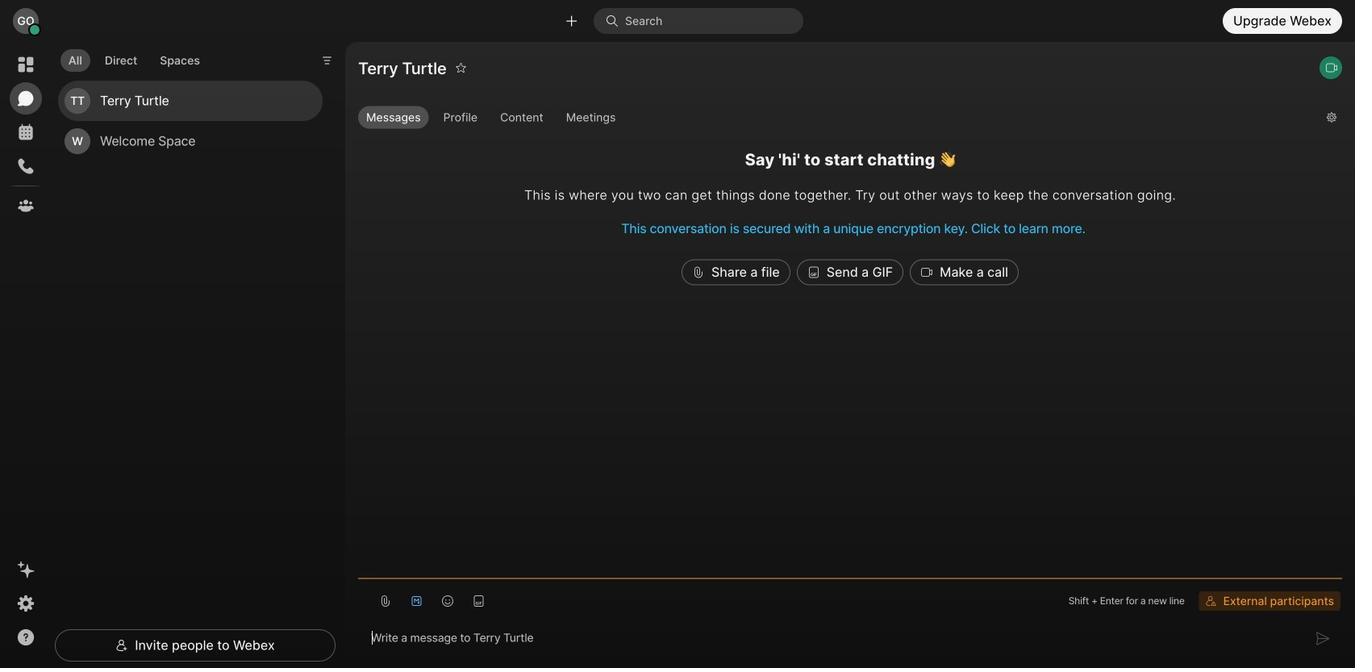 Task type: locate. For each thing, give the bounding box(es) containing it.
tab list
[[56, 40, 212, 77]]

terry turtle list item
[[58, 81, 323, 121]]

navigation
[[0, 42, 52, 668]]

webex tab list
[[10, 48, 42, 222]]

group
[[358, 106, 1314, 132]]



Task type: vqa. For each thing, say whether or not it's contained in the screenshot.
navigation
yes



Task type: describe. For each thing, give the bounding box(es) containing it.
welcome space list item
[[58, 121, 323, 161]]

message composer toolbar element
[[358, 579, 1342, 616]]



